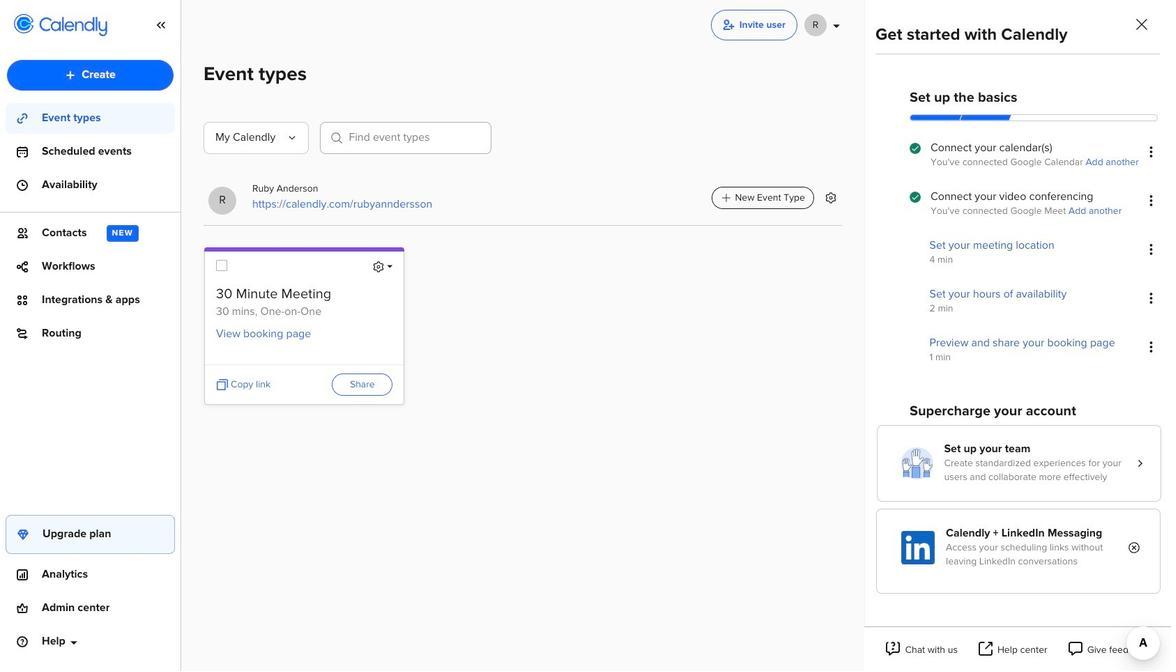 Task type: locate. For each thing, give the bounding box(es) containing it.
None search field
[[320, 122, 492, 160]]

options button for connect video image
[[1144, 195, 1160, 206]]



Task type: describe. For each thing, give the bounding box(es) containing it.
options button for availability image
[[1144, 293, 1160, 304]]

options button for preview and share image
[[1144, 341, 1160, 353]]

options button for setting your meeting location image
[[1144, 244, 1160, 255]]

options button for connect calendar image
[[1144, 146, 1160, 157]]

Find event types field
[[320, 122, 492, 154]]

calendly image
[[39, 17, 107, 36]]

main navigation element
[[0, 0, 181, 672]]



